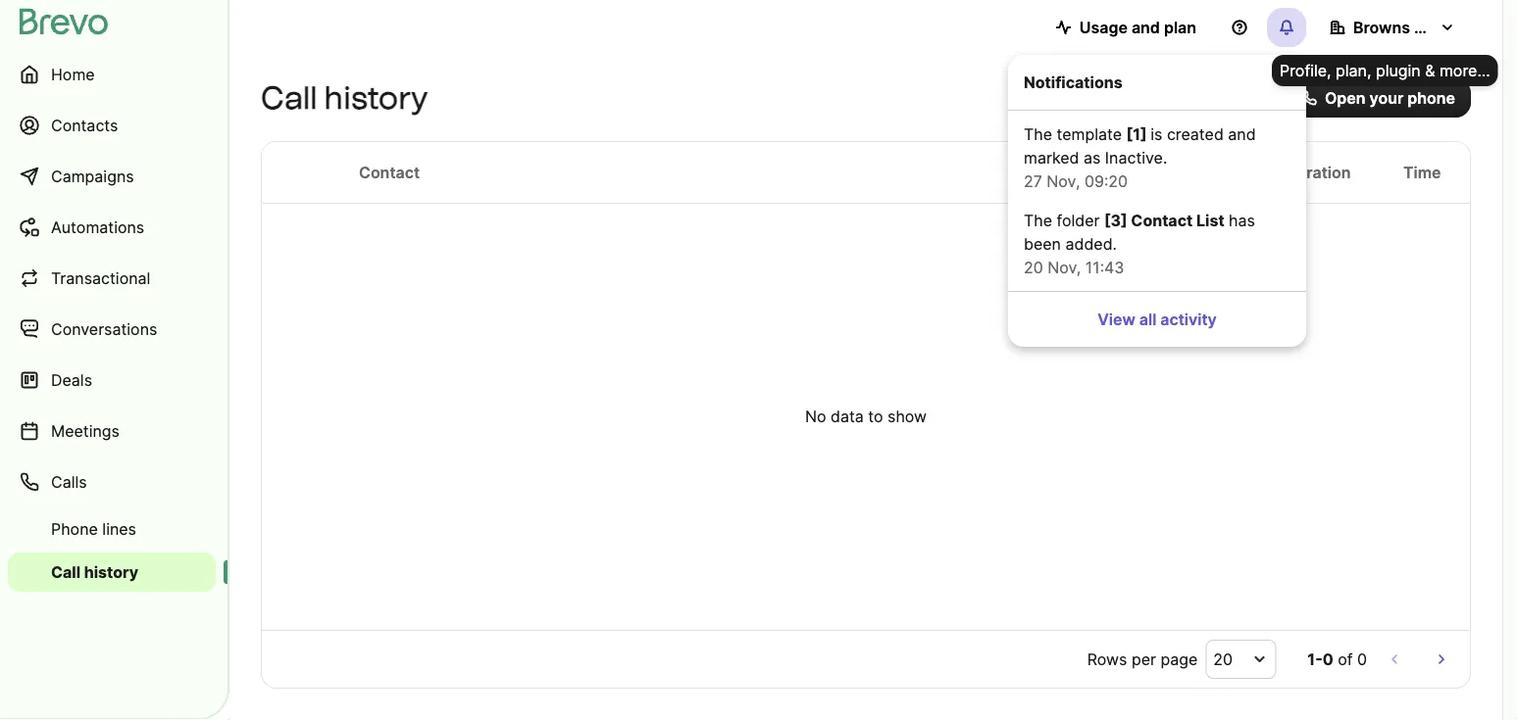 Task type: vqa. For each thing, say whether or not it's contained in the screenshot.
1-
yes



Task type: locate. For each thing, give the bounding box(es) containing it.
phone left line
[[1011, 163, 1059, 182]]

data
[[831, 407, 864, 427]]

of
[[1338, 650, 1353, 669]]

1 vertical spatial call
[[51, 563, 80, 582]]

transactional link
[[8, 255, 216, 302]]

dialog
[[1502, 0, 1517, 721]]

1 horizontal spatial contact
[[1131, 211, 1193, 230]]

added.
[[1065, 234, 1117, 253]]

1 horizontal spatial and
[[1228, 125, 1256, 144]]

1 vertical spatial nov,
[[1047, 258, 1081, 277]]

0 vertical spatial contact
[[359, 163, 420, 182]]

rows per page
[[1087, 650, 1198, 669]]

browns enterprise button
[[1314, 8, 1492, 47]]

notifications
[[1024, 73, 1122, 92]]

1 vertical spatial contact
[[1131, 211, 1193, 230]]

contact
[[359, 163, 420, 182], [1131, 211, 1193, 230]]

meetings link
[[8, 408, 216, 455]]

0 vertical spatial phone
[[1011, 163, 1059, 182]]

1 vertical spatial phone
[[51, 520, 98, 539]]

phone lines link
[[8, 510, 216, 549]]

user
[[1168, 163, 1204, 182]]

show
[[887, 407, 927, 427]]

article containing the template
[[1008, 111, 1306, 291]]

plan,
[[1336, 61, 1371, 80]]

the
[[1024, 125, 1052, 144], [1024, 211, 1052, 230]]

0 vertical spatial 20
[[1024, 258, 1043, 277]]

call
[[1179, 88, 1205, 107]]

phone left lines
[[51, 520, 98, 539]]

0 left of
[[1323, 650, 1333, 669]]

0 vertical spatial call history
[[261, 79, 428, 117]]

0 horizontal spatial history
[[84, 563, 138, 582]]

campaigns
[[51, 167, 134, 186]]

rows
[[1087, 650, 1127, 669]]

article
[[1008, 111, 1306, 291]]

1 horizontal spatial 20
[[1213, 650, 1233, 669]]

0 horizontal spatial and
[[1132, 18, 1160, 37]]

nov, down the marked
[[1047, 172, 1080, 191]]

call history link
[[8, 553, 216, 592]]

0 horizontal spatial 0
[[1323, 650, 1333, 669]]

the template [1]
[[1024, 125, 1151, 144]]

and inside is created and marked as inactive. 27 nov, 09:20
[[1228, 125, 1256, 144]]

calls link
[[8, 459, 216, 506]]

usage
[[1079, 18, 1128, 37]]

inactive.
[[1105, 148, 1167, 167]]

the for has been added.
[[1024, 211, 1052, 230]]

1 vertical spatial and
[[1228, 125, 1256, 144]]

history
[[324, 79, 428, 117], [1209, 88, 1262, 107], [84, 563, 138, 582]]

to
[[868, 407, 883, 427]]

1 horizontal spatial history
[[324, 79, 428, 117]]

profile, plan, plugin & more... tooltip
[[1272, 55, 1498, 86]]

more...
[[1439, 61, 1490, 80]]

1 the from the top
[[1024, 125, 1052, 144]]

2 the from the top
[[1024, 211, 1052, 230]]

profile, plan, plugin & more...
[[1280, 61, 1490, 80]]

1-0 of 0
[[1307, 650, 1367, 669]]

0
[[1323, 650, 1333, 669], [1357, 650, 1367, 669]]

call
[[261, 79, 317, 117], [51, 563, 80, 582]]

0 horizontal spatial call history
[[51, 563, 138, 582]]

0 vertical spatial the
[[1024, 125, 1052, 144]]

0 right of
[[1357, 650, 1367, 669]]

meetings
[[51, 422, 120, 441]]

1 horizontal spatial 0
[[1357, 650, 1367, 669]]

home
[[51, 65, 95, 84]]

automations
[[51, 218, 144, 237]]

phone lines
[[51, 520, 136, 539]]

phone
[[1011, 163, 1059, 182], [51, 520, 98, 539]]

20
[[1024, 258, 1043, 277], [1213, 650, 1233, 669]]

[1]
[[1126, 125, 1147, 144]]

export call history button
[[1085, 78, 1278, 118]]

no data to show
[[805, 407, 927, 427]]

phone
[[1407, 88, 1455, 107]]

view all activity
[[1098, 310, 1217, 329]]

1 vertical spatial 20
[[1213, 650, 1233, 669]]

20 right page
[[1213, 650, 1233, 669]]

phone for phone line
[[1011, 163, 1059, 182]]

open your phone button
[[1286, 78, 1471, 118]]

0 vertical spatial and
[[1132, 18, 1160, 37]]

export
[[1124, 88, 1175, 107]]

profile,
[[1280, 61, 1331, 80]]

1 vertical spatial the
[[1024, 211, 1052, 230]]

the up 'been'
[[1024, 211, 1052, 230]]

call history
[[261, 79, 428, 117], [51, 563, 138, 582]]

nov, inside is created and marked as inactive. 27 nov, 09:20
[[1047, 172, 1080, 191]]

is created and marked as inactive. 27 nov, 09:20
[[1024, 125, 1256, 191]]

11:43
[[1085, 258, 1124, 277]]

nov, down 'been'
[[1047, 258, 1081, 277]]

20 down 'been'
[[1024, 258, 1043, 277]]

the up the marked
[[1024, 125, 1052, 144]]

view all activity link
[[1016, 300, 1298, 339]]

duration
[[1286, 163, 1351, 182]]

and left plan
[[1132, 18, 1160, 37]]

view
[[1098, 310, 1135, 329]]

nov,
[[1047, 172, 1080, 191], [1047, 258, 1081, 277]]

and right created
[[1228, 125, 1256, 144]]

[3]
[[1104, 211, 1127, 230]]

1 horizontal spatial call
[[261, 79, 317, 117]]

2 horizontal spatial history
[[1209, 88, 1262, 107]]

and
[[1132, 18, 1160, 37], [1228, 125, 1256, 144]]

1 horizontal spatial phone
[[1011, 163, 1059, 182]]

calls
[[51, 473, 87, 492]]

0 horizontal spatial contact
[[359, 163, 420, 182]]

0 vertical spatial nov,
[[1047, 172, 1080, 191]]

your
[[1369, 88, 1404, 107]]

automations link
[[8, 204, 216, 251]]

0 horizontal spatial 20
[[1024, 258, 1043, 277]]

and inside button
[[1132, 18, 1160, 37]]

1 vertical spatial call history
[[51, 563, 138, 582]]

0 horizontal spatial phone
[[51, 520, 98, 539]]



Task type: describe. For each thing, give the bounding box(es) containing it.
export call history
[[1124, 88, 1262, 107]]

campaigns link
[[8, 153, 216, 200]]

1 0 from the left
[[1323, 650, 1333, 669]]

deals link
[[8, 357, 216, 404]]

usage and plan button
[[1040, 8, 1212, 47]]

09:20
[[1084, 172, 1128, 191]]

all
[[1139, 310, 1157, 329]]

per
[[1132, 650, 1156, 669]]

plan
[[1164, 18, 1196, 37]]

27
[[1024, 172, 1042, 191]]

marked
[[1024, 148, 1079, 167]]

is
[[1151, 125, 1162, 144]]

the folder [3] contact list
[[1024, 211, 1224, 230]]

history inside call history link
[[84, 563, 138, 582]]

home link
[[8, 51, 216, 98]]

usage and plan
[[1079, 18, 1196, 37]]

nov, inside has been added. 20 nov, 11:43
[[1047, 258, 1081, 277]]

&
[[1425, 61, 1435, 80]]

history inside export call history button
[[1209, 88, 1262, 107]]

activity
[[1160, 310, 1217, 329]]

0 vertical spatial call
[[261, 79, 317, 117]]

contacts
[[51, 116, 118, 135]]

open your phone
[[1325, 88, 1455, 107]]

phone for phone lines
[[51, 520, 98, 539]]

lines
[[102, 520, 136, 539]]

conversations
[[51, 320, 157, 339]]

no
[[805, 407, 826, 427]]

browns
[[1353, 18, 1410, 37]]

contacts link
[[8, 102, 216, 149]]

20 inside has been added. 20 nov, 11:43
[[1024, 258, 1043, 277]]

0 horizontal spatial call
[[51, 563, 80, 582]]

browns enterprise
[[1353, 18, 1492, 37]]

1 horizontal spatial call history
[[261, 79, 428, 117]]

line
[[1063, 163, 1090, 182]]

plugin
[[1376, 61, 1421, 80]]

open
[[1325, 88, 1366, 107]]

as
[[1084, 148, 1101, 167]]

1-
[[1307, 650, 1323, 669]]

phone line
[[1011, 163, 1090, 182]]

enterprise
[[1414, 18, 1492, 37]]

folder
[[1057, 211, 1100, 230]]

list
[[1196, 211, 1224, 230]]

template
[[1057, 125, 1122, 144]]

20 inside popup button
[[1213, 650, 1233, 669]]

time
[[1403, 163, 1441, 182]]

2 0 from the left
[[1357, 650, 1367, 669]]

20 button
[[1206, 640, 1276, 680]]

page
[[1161, 650, 1198, 669]]

created
[[1167, 125, 1224, 144]]

conversations link
[[8, 306, 216, 353]]

deals
[[51, 371, 92, 390]]

has been added. 20 nov, 11:43
[[1024, 211, 1255, 277]]

been
[[1024, 234, 1061, 253]]

transactional
[[51, 269, 150, 288]]

the for is created and marked as inactive.
[[1024, 125, 1052, 144]]

has
[[1229, 211, 1255, 230]]



